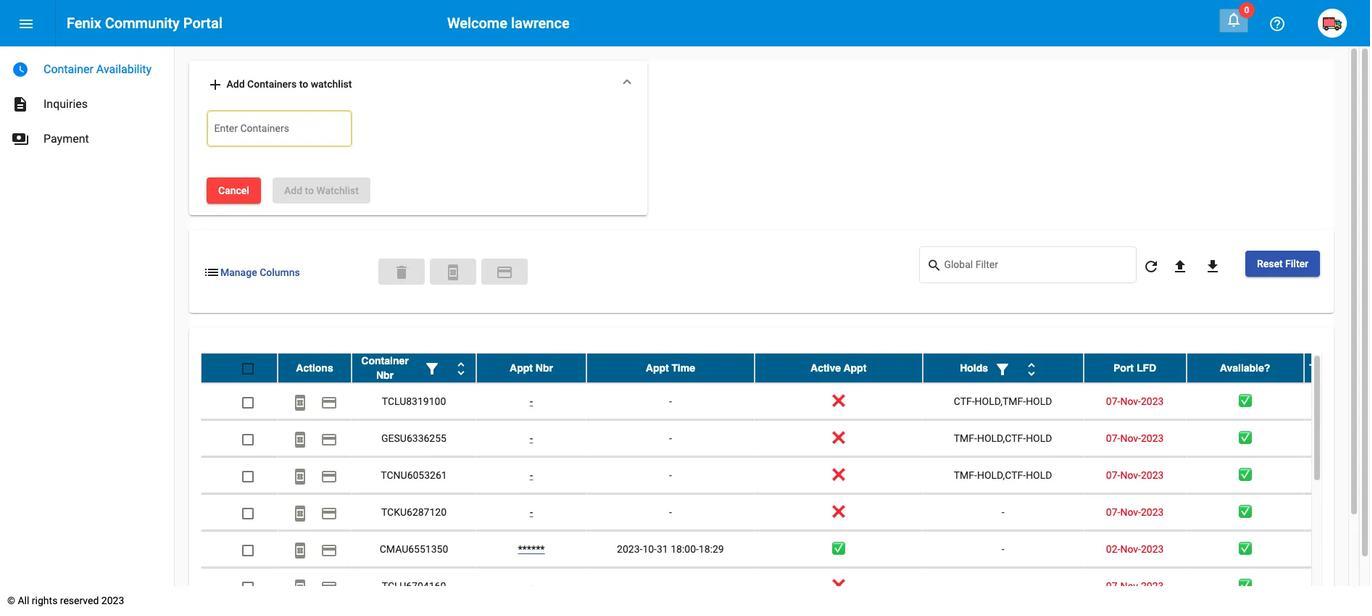 Task type: locate. For each thing, give the bounding box(es) containing it.
payment button for gesu6336255
[[315, 425, 344, 454]]

no color image containing menu
[[17, 15, 35, 33]]

no color image
[[17, 15, 35, 33], [207, 76, 224, 94], [12, 96, 29, 113], [12, 131, 29, 148], [1143, 258, 1160, 275], [1205, 258, 1222, 275], [203, 264, 221, 282], [444, 264, 462, 282], [496, 264, 513, 282], [453, 361, 470, 378], [292, 431, 309, 449], [321, 431, 338, 449], [321, 468, 338, 486], [292, 505, 309, 523], [321, 505, 338, 523], [321, 542, 338, 560], [292, 579, 309, 597]]

payment
[[44, 132, 89, 146]]

07-nov-2023 for tcku6287120
[[1107, 507, 1164, 519]]

2 nov- from the top
[[1121, 433, 1142, 445]]

1 horizontal spatial appt
[[646, 363, 669, 375]]

❌ for tclu8319100
[[832, 396, 846, 408]]

0 horizontal spatial appt
[[510, 363, 533, 375]]

1 07- from the top
[[1107, 396, 1121, 408]]

hold,tmf-
[[975, 396, 1026, 408]]

file_upload button
[[1166, 251, 1195, 280]]

-
[[530, 396, 533, 408], [669, 396, 672, 408], [530, 433, 533, 445], [669, 433, 672, 445], [530, 470, 533, 482], [669, 470, 672, 482], [530, 507, 533, 519], [669, 507, 672, 519], [1002, 507, 1005, 519], [1002, 544, 1005, 556], [530, 581, 533, 593]]

no color image for notifications_none popup button
[[1226, 11, 1243, 28]]

5 - link from the top
[[530, 581, 533, 593]]

1 - link from the top
[[530, 396, 533, 408]]

4 - link from the top
[[530, 507, 533, 519]]

1 07-nov-2023 from the top
[[1107, 396, 1164, 408]]

18:29
[[699, 544, 724, 556]]

book_online for cmau6551350
[[292, 542, 309, 560]]

1 horizontal spatial column header
[[923, 354, 1084, 383]]

©
[[7, 596, 15, 607]]

2023 for tcnu6053261
[[1142, 470, 1164, 482]]

5 nov- from the top
[[1121, 544, 1142, 556]]

None text field
[[214, 124, 345, 139]]

1 horizontal spatial container
[[361, 356, 409, 367]]

filter_alt button up the 'tclu8319100'
[[418, 354, 447, 383]]

reset filter button
[[1246, 251, 1321, 277]]

to
[[299, 78, 308, 90], [305, 185, 314, 197]]

5 07-nov-2023 from the top
[[1107, 581, 1164, 593]]

filter_alt right "holds"
[[994, 361, 1012, 378]]

no color image containing refresh
[[1143, 258, 1160, 275]]

5 07- from the top
[[1107, 581, 1121, 593]]

0 vertical spatial hold
[[1026, 396, 1053, 408]]

payment for gesu6336255
[[321, 431, 338, 449]]

3 row from the top
[[201, 421, 1371, 458]]

watchlist
[[311, 78, 352, 90]]

no color image containing watch_later
[[12, 61, 29, 78]]

unfold_more button
[[447, 354, 476, 383], [1018, 354, 1047, 383]]

reset filter
[[1258, 258, 1309, 270]]

0 vertical spatial tmf-hold,ctf-hold
[[954, 433, 1053, 445]]

1 horizontal spatial nbr
[[536, 363, 553, 375]]

tmf-
[[954, 433, 978, 445], [954, 470, 978, 482]]

appt inside appt time column header
[[646, 363, 669, 375]]

no color image containing unfold_more
[[453, 361, 470, 378]]

2 filter_alt from the left
[[994, 361, 1012, 378]]

Global Watchlist Filter field
[[945, 262, 1130, 273]]

nov- for tcku6287120
[[1121, 507, 1142, 519]]

to left watchlist
[[299, 78, 308, 90]]

3 07-nov-2023 from the top
[[1107, 470, 1164, 482]]

no color image containing file_upload
[[1172, 258, 1190, 275]]

2 tmf-hold,ctf-hold from the top
[[954, 470, 1053, 482]]

no color image
[[1226, 11, 1243, 28], [1269, 15, 1287, 33], [12, 61, 29, 78], [927, 257, 945, 275], [1172, 258, 1190, 275], [424, 361, 441, 378], [994, 361, 1012, 378], [1023, 361, 1041, 378], [292, 394, 309, 412], [321, 394, 338, 412], [292, 468, 309, 486], [292, 542, 309, 560], [321, 579, 338, 597]]

filter_alt button up ctf-hold,tmf-hold
[[989, 354, 1018, 383]]

2 07- from the top
[[1107, 433, 1121, 445]]

container
[[44, 62, 94, 76], [361, 356, 409, 367]]

lfd
[[1137, 363, 1157, 375]]

4 ❌ from the top
[[832, 507, 846, 519]]

nbr inside column header
[[536, 363, 553, 375]]

row containing filter_alt
[[201, 354, 1371, 384]]

payment button for tcku6287120
[[315, 499, 344, 528]]

nov- for cmau6551350
[[1121, 544, 1142, 556]]

file_download
[[1205, 258, 1222, 275]]

book_online button for gesu6336255
[[286, 425, 315, 454]]

appt time column header
[[587, 354, 755, 383]]

no color image inside help_outline "popup button"
[[1269, 15, 1287, 33]]

******
[[518, 544, 545, 556]]

- link for tcnu6053261
[[530, 470, 533, 482]]

menu
[[17, 15, 35, 33]]

payments
[[12, 131, 29, 148]]

3 hold from the top
[[1026, 470, 1053, 482]]

unfold_more button for holds
[[1018, 354, 1047, 383]]

actions
[[296, 363, 333, 375]]

unfold_more button left appt nbr
[[447, 354, 476, 383]]

cell
[[1305, 384, 1371, 420], [1305, 421, 1371, 457], [1305, 458, 1371, 494], [1305, 495, 1371, 531], [1305, 532, 1371, 568], [587, 569, 755, 605], [923, 569, 1084, 605], [1305, 569, 1371, 605]]

0 horizontal spatial unfold_more button
[[447, 354, 476, 383]]

tmf- for tcnu6053261
[[954, 470, 978, 482]]

add inside add add containers to watchlist
[[227, 78, 245, 90]]

container up the 'tclu8319100'
[[361, 356, 409, 367]]

1 horizontal spatial unfold_more
[[1023, 361, 1041, 378]]

1 vertical spatial hold
[[1026, 433, 1053, 445]]

payment
[[496, 264, 513, 282], [321, 394, 338, 412], [321, 431, 338, 449], [321, 468, 338, 486], [321, 505, 338, 523], [321, 542, 338, 560], [321, 579, 338, 597]]

unfold_more up ctf-hold,tmf-hold
[[1023, 361, 1041, 378]]

2 filter_alt button from the left
[[989, 354, 1018, 383]]

0 horizontal spatial filter_alt
[[424, 361, 441, 378]]

no color image inside navigation
[[12, 61, 29, 78]]

3 ❌ from the top
[[832, 470, 846, 482]]

1 ❌ from the top
[[832, 396, 846, 408]]

07- for tcku6287120
[[1107, 507, 1121, 519]]

search
[[927, 258, 943, 273]]

all
[[18, 596, 29, 607]]

4 nov- from the top
[[1121, 507, 1142, 519]]

availability
[[96, 62, 152, 76]]

5 ❌ from the top
[[832, 581, 846, 593]]

no color image inside unfold_more button
[[1023, 361, 1041, 378]]

1 tmf-hold,ctf-hold from the top
[[954, 433, 1053, 445]]

0 vertical spatial add
[[227, 78, 245, 90]]

2 hold,ctf- from the top
[[978, 470, 1026, 482]]

no color image for book_online button related to cmau6551350
[[292, 542, 309, 560]]

t-state
[[1310, 363, 1344, 375]]

no color image containing help_outline
[[1269, 15, 1287, 33]]

cell for cmau6551350
[[1305, 532, 1371, 568]]

row
[[201, 354, 1371, 384], [201, 384, 1371, 421], [201, 421, 1371, 458], [201, 458, 1371, 495], [201, 495, 1371, 532], [201, 532, 1371, 569], [201, 569, 1371, 606]]

hold,ctf-
[[978, 433, 1026, 445], [978, 470, 1026, 482]]

hold,ctf- for gesu6336255
[[978, 433, 1026, 445]]

1 vertical spatial tmf-hold,ctf-hold
[[954, 470, 1053, 482]]

1 hold,ctf- from the top
[[978, 433, 1026, 445]]

book_online button for tcnu6053261
[[286, 462, 315, 491]]

cell for tclu8319100
[[1305, 384, 1371, 420]]

add left 'watchlist'
[[284, 185, 303, 197]]

hold for gesu6336255
[[1026, 433, 1053, 445]]

2 appt from the left
[[646, 363, 669, 375]]

0 horizontal spatial nbr
[[376, 370, 394, 382]]

fenix community portal
[[67, 15, 223, 32]]

no color image containing search
[[927, 257, 945, 275]]

appt for appt time
[[646, 363, 669, 375]]

book_online for tcnu6053261
[[292, 468, 309, 486]]

no color image containing add
[[207, 76, 224, 94]]

payment for tcnu6053261
[[321, 468, 338, 486]]

0 horizontal spatial add
[[227, 78, 245, 90]]

4 07-nov-2023 from the top
[[1107, 507, 1164, 519]]

available?
[[1221, 363, 1271, 375]]

book_online button
[[430, 259, 476, 285], [286, 388, 315, 417], [286, 425, 315, 454], [286, 462, 315, 491], [286, 499, 315, 528], [286, 536, 315, 565], [286, 573, 315, 602]]

filter_alt button
[[418, 354, 447, 383], [989, 354, 1018, 383]]

add
[[227, 78, 245, 90], [284, 185, 303, 197]]

18:00-
[[671, 544, 699, 556]]

1 vertical spatial to
[[305, 185, 314, 197]]

0 horizontal spatial column header
[[352, 354, 477, 383]]

refresh button
[[1137, 251, 1166, 280]]

navigation
[[0, 46, 174, 157]]

add to watchlist button
[[273, 178, 371, 204]]

columns
[[260, 267, 300, 279]]

state
[[1319, 363, 1344, 375]]

2023
[[1142, 396, 1164, 408], [1142, 433, 1164, 445], [1142, 470, 1164, 482], [1142, 507, 1164, 519], [1142, 544, 1164, 556], [1142, 581, 1164, 593], [101, 596, 124, 607]]

add inside button
[[284, 185, 303, 197]]

containers
[[247, 78, 297, 90]]

payment button for cmau6551350
[[315, 536, 344, 565]]

book_online for tclu8319100
[[292, 394, 309, 412]]

add right add
[[227, 78, 245, 90]]

0 vertical spatial to
[[299, 78, 308, 90]]

cell for tcnu6053261
[[1305, 458, 1371, 494]]

2 unfold_more from the left
[[1023, 361, 1041, 378]]

watchlist
[[317, 185, 359, 197]]

holds filter_alt
[[960, 361, 1012, 378]]

0 horizontal spatial filter_alt button
[[418, 354, 447, 383]]

unfold_more button up ctf-hold,tmf-hold
[[1018, 354, 1047, 383]]

31
[[657, 544, 669, 556]]

4 07- from the top
[[1107, 507, 1121, 519]]

3 - link from the top
[[530, 470, 533, 482]]

2 ❌ from the top
[[832, 433, 846, 445]]

1 row from the top
[[201, 354, 1371, 384]]

2 07-nov-2023 from the top
[[1107, 433, 1164, 445]]

no color image for filter_alt popup button corresponding to holds
[[994, 361, 1012, 378]]

✅ for gesu6336255
[[1239, 433, 1252, 445]]

2023 for tclu6704160
[[1142, 581, 1164, 593]]

nbr for appt nbr
[[536, 363, 553, 375]]

ctf-
[[954, 396, 975, 408]]

tcku6287120
[[381, 507, 447, 519]]

3 07- from the top
[[1107, 470, 1121, 482]]

no color image for 'file_upload' button
[[1172, 258, 1190, 275]]

1 vertical spatial add
[[284, 185, 303, 197]]

hold for tcnu6053261
[[1026, 470, 1053, 482]]

✅
[[1239, 396, 1252, 408], [1239, 433, 1252, 445], [1239, 470, 1252, 482], [1239, 507, 1252, 519], [832, 544, 846, 556], [1239, 544, 1252, 556], [1239, 581, 1252, 593]]

nbr
[[536, 363, 553, 375], [376, 370, 394, 382]]

no color image for holds's unfold_more button
[[1023, 361, 1041, 378]]

payment button for tcnu6053261
[[315, 462, 344, 491]]

0 vertical spatial container
[[44, 62, 94, 76]]

filter_alt
[[424, 361, 441, 378], [994, 361, 1012, 378]]

filter
[[1286, 258, 1309, 270]]

07- for gesu6336255
[[1107, 433, 1121, 445]]

column header
[[352, 354, 477, 383], [923, 354, 1084, 383]]

delete
[[393, 264, 410, 282]]

1 filter_alt button from the left
[[418, 354, 447, 383]]

appt inside the appt nbr column header
[[510, 363, 533, 375]]

hold
[[1026, 396, 1053, 408], [1026, 433, 1053, 445], [1026, 470, 1053, 482]]

07- for tclu6704160
[[1107, 581, 1121, 593]]

payment button
[[481, 259, 528, 285], [315, 388, 344, 417], [315, 425, 344, 454], [315, 462, 344, 491], [315, 499, 344, 528], [315, 536, 344, 565], [315, 573, 344, 602]]

no color image containing file_download
[[1205, 258, 1222, 275]]

❌
[[832, 396, 846, 408], [832, 433, 846, 445], [832, 470, 846, 482], [832, 507, 846, 519], [832, 581, 846, 593]]

4 row from the top
[[201, 458, 1371, 495]]

nov-
[[1121, 396, 1142, 408], [1121, 433, 1142, 445], [1121, 470, 1142, 482], [1121, 507, 1142, 519], [1121, 544, 1142, 556], [1121, 581, 1142, 593]]

1 appt from the left
[[510, 363, 533, 375]]

- link
[[530, 396, 533, 408], [530, 433, 533, 445], [530, 470, 533, 482], [530, 507, 533, 519], [530, 581, 533, 593]]

07-nov-2023 for tclu6704160
[[1107, 581, 1164, 593]]

no color image inside 'file_upload' button
[[1172, 258, 1190, 275]]

book_online button for tclu6704160
[[286, 573, 315, 602]]

no color image for tclu8319100 payment button
[[321, 394, 338, 412]]

column header up the 'tclu8319100'
[[352, 354, 477, 383]]

no color image containing notifications_none
[[1226, 11, 1243, 28]]

07- for tclu8319100
[[1107, 396, 1121, 408]]

****** link
[[518, 544, 545, 556]]

to inside add add containers to watchlist
[[299, 78, 308, 90]]

book_online button for cmau6551350
[[286, 536, 315, 565]]

payment button for tclu8319100
[[315, 388, 344, 417]]

container up inquiries
[[44, 62, 94, 76]]

1 horizontal spatial add
[[284, 185, 303, 197]]

no color image containing unfold_more
[[1023, 361, 1041, 378]]

nov- for gesu6336255
[[1121, 433, 1142, 445]]

no color image containing list
[[203, 264, 221, 282]]

1 vertical spatial hold,ctf-
[[978, 470, 1026, 482]]

2023-
[[617, 544, 643, 556]]

no color image for tcnu6053261's book_online button
[[292, 468, 309, 486]]

07-nov-2023
[[1107, 396, 1164, 408], [1107, 433, 1164, 445], [1107, 470, 1164, 482], [1107, 507, 1164, 519], [1107, 581, 1164, 593]]

❌ for gesu6336255
[[832, 433, 846, 445]]

1 unfold_more from the left
[[453, 361, 470, 378]]

notifications_none button
[[1220, 9, 1249, 33]]

help_outline
[[1269, 15, 1287, 33]]

column header up ctf-hold,tmf-hold
[[923, 354, 1084, 383]]

filter_alt up the 'tclu8319100'
[[424, 361, 441, 378]]

tcnu6053261
[[381, 470, 447, 482]]

no color image inside file_download button
[[1205, 258, 1222, 275]]

1 horizontal spatial filter_alt button
[[989, 354, 1018, 383]]

07-
[[1107, 396, 1121, 408], [1107, 433, 1121, 445], [1107, 470, 1121, 482], [1107, 507, 1121, 519], [1107, 581, 1121, 593]]

grid
[[201, 354, 1371, 616]]

02-
[[1107, 544, 1121, 556]]

0 horizontal spatial unfold_more
[[453, 361, 470, 378]]

no color image inside notifications_none popup button
[[1226, 11, 1243, 28]]

nbr inside container nbr
[[376, 370, 394, 382]]

2 unfold_more button from the left
[[1018, 354, 1047, 383]]

cell for gesu6336255
[[1305, 421, 1371, 457]]

- link for tclu6704160
[[530, 581, 533, 593]]

no color image for tclu8319100 book_online button
[[292, 394, 309, 412]]

6 nov- from the top
[[1121, 581, 1142, 593]]

nbr for container nbr
[[376, 370, 394, 382]]

3 nov- from the top
[[1121, 470, 1142, 482]]

1 horizontal spatial unfold_more button
[[1018, 354, 1047, 383]]

unfold_more
[[453, 361, 470, 378], [1023, 361, 1041, 378]]

1 tmf- from the top
[[954, 433, 978, 445]]

2 horizontal spatial appt
[[844, 363, 867, 375]]

6 row from the top
[[201, 532, 1371, 569]]

3 appt from the left
[[844, 363, 867, 375]]

tclu6704160
[[382, 581, 446, 593]]

✅ for cmau6551350
[[1239, 544, 1252, 556]]

❌ for tcku6287120
[[832, 507, 846, 519]]

1 nov- from the top
[[1121, 396, 1142, 408]]

1 vertical spatial tmf-
[[954, 470, 978, 482]]

ctf-hold,tmf-hold
[[954, 396, 1053, 408]]

0 vertical spatial hold,ctf-
[[978, 433, 1026, 445]]

to left 'watchlist'
[[305, 185, 314, 197]]

nov- for tclu6704160
[[1121, 581, 1142, 593]]

tmf-hold,ctf-hold
[[954, 433, 1053, 445], [954, 470, 1053, 482]]

0 vertical spatial tmf-
[[954, 433, 978, 445]]

2 vertical spatial hold
[[1026, 470, 1053, 482]]

2 - link from the top
[[530, 433, 533, 445]]

1 hold from the top
[[1026, 396, 1053, 408]]

unfold_more left appt nbr
[[453, 361, 470, 378]]

1 vertical spatial container
[[361, 356, 409, 367]]

filter_alt button for container nbr
[[418, 354, 447, 383]]

1 unfold_more button from the left
[[447, 354, 476, 383]]

payment button for tclu6704160
[[315, 573, 344, 602]]

1 horizontal spatial filter_alt
[[994, 361, 1012, 378]]

tmf- for gesu6336255
[[954, 433, 978, 445]]

0 horizontal spatial container
[[44, 62, 94, 76]]

appt for appt nbr
[[510, 363, 533, 375]]

2 hold from the top
[[1026, 433, 1053, 445]]

2 tmf- from the top
[[954, 470, 978, 482]]



Task type: vqa. For each thing, say whether or not it's contained in the screenshot.


Task type: describe. For each thing, give the bounding box(es) containing it.
port lfd
[[1114, 363, 1157, 375]]

holds
[[960, 363, 989, 375]]

7 row from the top
[[201, 569, 1371, 606]]

- link for tcku6287120
[[530, 507, 533, 519]]

no color image inside menu button
[[17, 15, 35, 33]]

© all rights reserved 2023
[[7, 596, 124, 607]]

2023-10-31 18:00-18:29
[[617, 544, 724, 556]]

2 row from the top
[[201, 384, 1371, 421]]

active
[[811, 363, 841, 375]]

unfold_more for container nbr
[[453, 361, 470, 378]]

07-nov-2023 for gesu6336255
[[1107, 433, 1164, 445]]

description
[[12, 96, 29, 113]]

container for availability
[[44, 62, 94, 76]]

reset
[[1258, 258, 1284, 270]]

payment for tclu6704160
[[321, 579, 338, 597]]

hold for tclu8319100
[[1026, 396, 1053, 408]]

no color image for payment button for tclu6704160
[[321, 579, 338, 597]]

active appt
[[811, 363, 867, 375]]

book_online button for tclu8319100
[[286, 388, 315, 417]]

gesu6336255
[[382, 433, 447, 445]]

❌ for tcnu6053261
[[832, 470, 846, 482]]

appt nbr column header
[[477, 354, 587, 383]]

t-
[[1310, 363, 1319, 375]]

tmf-hold,ctf-hold for tcnu6053261
[[954, 470, 1053, 482]]

✅ for tcku6287120
[[1239, 507, 1252, 519]]

1 filter_alt from the left
[[424, 361, 441, 378]]

rights
[[32, 596, 58, 607]]

2 column header from the left
[[923, 354, 1084, 383]]

add to watchlist
[[284, 185, 359, 197]]

no color image containing description
[[12, 96, 29, 113]]

10-
[[643, 544, 657, 556]]

tclu8319100
[[382, 396, 446, 408]]

refresh
[[1143, 258, 1160, 275]]

t-state column header
[[1305, 354, 1371, 383]]

active appt column header
[[755, 354, 923, 383]]

tmf-hold,ctf-hold for gesu6336255
[[954, 433, 1053, 445]]

community
[[105, 15, 180, 32]]

help_outline button
[[1264, 9, 1293, 38]]

add
[[207, 76, 224, 94]]

cell for tclu6704160
[[1305, 569, 1371, 605]]

cmau6551350
[[380, 544, 448, 556]]

unfold_more for holds
[[1023, 361, 1041, 378]]

07-nov-2023 for tclu8319100
[[1107, 396, 1164, 408]]

container availability
[[44, 62, 152, 76]]

❌ for tclu6704160
[[832, 581, 846, 593]]

- link for gesu6336255
[[530, 433, 533, 445]]

welcome
[[447, 15, 508, 32]]

list
[[203, 264, 221, 282]]

✅ for tclu8319100
[[1239, 396, 1252, 408]]

cancel button
[[207, 178, 261, 204]]

5 row from the top
[[201, 495, 1371, 532]]

cell for tcku6287120
[[1305, 495, 1371, 531]]

✅ for tcnu6053261
[[1239, 470, 1252, 482]]

reserved
[[60, 596, 99, 607]]

manage
[[221, 267, 257, 279]]

- link for tclu8319100
[[530, 396, 533, 408]]

no color image for container nbr's filter_alt popup button
[[424, 361, 441, 378]]

port lfd column header
[[1084, 354, 1187, 383]]

time
[[672, 363, 696, 375]]

add add containers to watchlist
[[207, 76, 352, 94]]

list manage columns
[[203, 264, 300, 282]]

grid containing filter_alt
[[201, 354, 1371, 616]]

watch_later
[[12, 61, 29, 78]]

1 column header from the left
[[352, 354, 477, 383]]

02-nov-2023
[[1107, 544, 1164, 556]]

navigation containing watch_later
[[0, 46, 174, 157]]

portal
[[183, 15, 223, 32]]

appt nbr
[[510, 363, 553, 375]]

no color image inside refresh button
[[1143, 258, 1160, 275]]

✅ for tclu6704160
[[1239, 581, 1252, 593]]

port
[[1114, 363, 1134, 375]]

nov- for tclu8319100
[[1121, 396, 1142, 408]]

delete button
[[379, 259, 425, 285]]

unfold_more button for container nbr
[[447, 354, 476, 383]]

to inside button
[[305, 185, 314, 197]]

menu button
[[12, 9, 41, 38]]

notifications_none
[[1226, 11, 1243, 28]]

file_upload
[[1172, 258, 1190, 275]]

hold,ctf- for tcnu6053261
[[978, 470, 1026, 482]]

welcome lawrence
[[447, 15, 570, 32]]

fenix
[[67, 15, 101, 32]]

nov- for tcnu6053261
[[1121, 470, 1142, 482]]

2023 for tcku6287120
[[1142, 507, 1164, 519]]

book_online for tcku6287120
[[292, 505, 309, 523]]

actions column header
[[278, 354, 352, 383]]

2023 for gesu6336255
[[1142, 433, 1164, 445]]

cancel
[[218, 185, 249, 197]]

payment for cmau6551350
[[321, 542, 338, 560]]

container for nbr
[[361, 356, 409, 367]]

available? column header
[[1187, 354, 1305, 383]]

container nbr
[[361, 356, 409, 382]]

inquiries
[[44, 97, 88, 111]]

no color image for help_outline "popup button"
[[1269, 15, 1287, 33]]

lawrence
[[511, 15, 570, 32]]

book_online for gesu6336255
[[292, 431, 309, 449]]

appt inside active appt column header
[[844, 363, 867, 375]]

07-nov-2023 for tcnu6053261
[[1107, 470, 1164, 482]]

delete image
[[393, 264, 410, 282]]

book_online button for tcku6287120
[[286, 499, 315, 528]]

book_online for tclu6704160
[[292, 579, 309, 597]]

2023 for tclu8319100
[[1142, 396, 1164, 408]]

file_download button
[[1199, 251, 1228, 280]]

2023 for cmau6551350
[[1142, 544, 1164, 556]]

no color image containing payments
[[12, 131, 29, 148]]

appt time
[[646, 363, 696, 375]]

payment for tclu8319100
[[321, 394, 338, 412]]

07- for tcnu6053261
[[1107, 470, 1121, 482]]

filter_alt button for holds
[[989, 354, 1018, 383]]

payment for tcku6287120
[[321, 505, 338, 523]]



